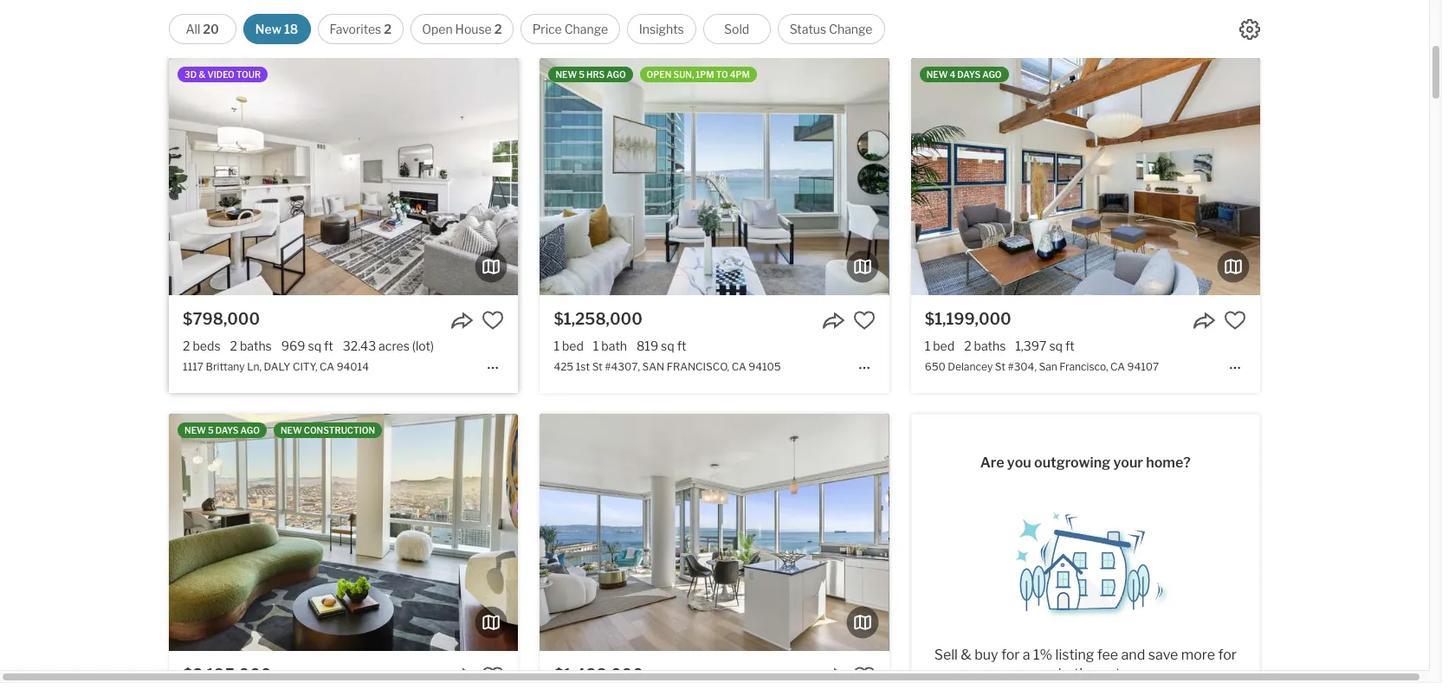 Task type: describe. For each thing, give the bounding box(es) containing it.
all
[[186, 22, 200, 36]]

ft for $798,000
[[324, 339, 333, 354]]

more
[[1182, 648, 1216, 664]]

favorite button checkbox for $1,258,000
[[853, 309, 876, 332]]

san
[[1039, 361, 1058, 374]]

open house 2
[[422, 22, 502, 36]]

favorite button checkbox for $1,199,000
[[1224, 309, 1247, 332]]

home?
[[1147, 454, 1191, 471]]

to
[[716, 69, 728, 80]]

3 photo of 650 delancey st #304, san francisco, ca 94107 image from the left
[[1261, 58, 1443, 296]]

new 4 days ago
[[927, 69, 1002, 80]]

a
[[1023, 648, 1031, 664]]

insights
[[639, 22, 684, 36]]

save
[[1149, 648, 1179, 664]]

969 sq ft
[[281, 339, 333, 354]]

new for new construction
[[281, 426, 302, 436]]

18
[[284, 22, 298, 36]]

bed for $1,258,000
[[562, 339, 584, 354]]

brittany
[[206, 361, 245, 374]]

san
[[643, 361, 665, 374]]

3d
[[185, 69, 197, 80]]

outgrowing
[[1035, 454, 1111, 471]]

hrs
[[587, 69, 605, 80]]

2 photo of 425 1st st #4307, san francisco, ca 94105 image from the left
[[540, 58, 889, 296]]

1st
[[576, 361, 590, 374]]

1,397
[[1016, 339, 1047, 354]]

house
[[455, 22, 492, 36]]

sold
[[724, 22, 750, 36]]

open
[[647, 69, 672, 80]]

favorite button image for 3d & video tour
[[482, 309, 504, 332]]

1 ca from the left
[[320, 361, 335, 374]]

$1,199,000
[[925, 310, 1012, 328]]

32.43 acres (lot)
[[343, 339, 434, 354]]

2 photo of 1117 brittany ln, daly city, ca 94014 image from the left
[[169, 58, 518, 296]]

All radio
[[169, 14, 236, 44]]

new 18
[[255, 22, 298, 36]]

#4307,
[[605, 361, 640, 374]]

option group containing all
[[169, 14, 885, 44]]

5 for days
[[208, 426, 214, 436]]

1 photo of 181 fremont unit 60c, san francisco, ca 94105 image from the left
[[0, 414, 169, 652]]

ln,
[[247, 361, 262, 374]]

acres
[[379, 339, 410, 354]]

price change
[[533, 22, 608, 36]]

1117
[[183, 361, 204, 374]]

2 left beds
[[183, 339, 190, 354]]

425
[[554, 361, 574, 374]]

819
[[637, 339, 659, 354]]

3 photo of 181 fremont unit 60c, san francisco, ca 94105 image from the left
[[518, 414, 868, 652]]

favorites
[[330, 22, 381, 36]]

Insights radio
[[627, 14, 696, 44]]

favorite button image
[[1224, 309, 1247, 332]]

2 baths for $798,000
[[230, 339, 272, 354]]

94105
[[749, 361, 781, 374]]

& for sell
[[961, 648, 972, 664]]

ca for $1,258,000
[[732, 361, 747, 374]]

(lot)
[[412, 339, 434, 354]]

days for 4
[[958, 69, 981, 80]]

969
[[281, 339, 305, 354]]

are
[[981, 454, 1005, 471]]

status
[[790, 22, 827, 36]]

favorite button checkbox for $798,000
[[482, 309, 504, 332]]

$798,000
[[183, 310, 260, 328]]

bath
[[602, 339, 627, 354]]

2 inside open house option
[[494, 22, 502, 36]]

2 up brittany
[[230, 339, 237, 354]]

daly
[[264, 361, 291, 374]]

francisco,
[[667, 361, 730, 374]]

days for 5
[[215, 426, 239, 436]]

2 up delancey
[[965, 339, 972, 354]]

change for status change
[[829, 22, 873, 36]]

sq for $798,000
[[308, 339, 322, 354]]

650 delancey st #304, san francisco, ca 94107
[[925, 361, 1160, 374]]

425 1st st #4307, san francisco, ca 94105
[[554, 361, 781, 374]]

1pm
[[696, 69, 715, 80]]

0 horizontal spatial ago
[[241, 426, 260, 436]]

3 photo of 425 1st st #4307, san francisco, ca 94105 image from the left
[[889, 58, 1239, 296]]

2 photo of 650 delancey st #304, san francisco, ca 94107 image from the left
[[911, 58, 1261, 296]]

what's
[[1048, 667, 1090, 683]]

favorites 2
[[330, 22, 392, 36]]

delancey
[[948, 361, 993, 374]]

Price Change radio
[[521, 14, 620, 44]]

20
[[203, 22, 219, 36]]



Task type: locate. For each thing, give the bounding box(es) containing it.
1 horizontal spatial change
[[829, 22, 873, 36]]

4pm
[[730, 69, 750, 80]]

tour
[[236, 69, 261, 80]]

& inside sell & buy for a 1% listing fee and save more for what's next.
[[961, 648, 972, 664]]

photo of 181 fremont unit 60c, san francisco, ca 94105 image
[[0, 414, 169, 652], [169, 414, 518, 652], [518, 414, 868, 652]]

1 horizontal spatial st
[[995, 361, 1006, 374]]

change
[[565, 22, 608, 36], [829, 22, 873, 36]]

change right status
[[829, 22, 873, 36]]

1 vertical spatial days
[[215, 426, 239, 436]]

baths
[[240, 339, 272, 354], [974, 339, 1006, 354]]

1 bath
[[593, 339, 627, 354]]

0 horizontal spatial 1
[[554, 339, 560, 354]]

0 horizontal spatial sq
[[308, 339, 322, 354]]

city,
[[293, 361, 318, 374]]

photo of 1117 brittany ln, daly city, ca 94014 image
[[0, 58, 169, 296], [169, 58, 518, 296], [518, 58, 868, 296]]

0 horizontal spatial 2 baths
[[230, 339, 272, 354]]

0 horizontal spatial days
[[215, 426, 239, 436]]

ca left 94107
[[1111, 361, 1126, 374]]

ca left 94105
[[732, 361, 747, 374]]

sell
[[935, 648, 958, 664]]

favorite button image for new 5 days ago
[[482, 666, 504, 684]]

1 horizontal spatial ft
[[677, 339, 687, 354]]

francisco,
[[1060, 361, 1109, 374]]

1 horizontal spatial days
[[958, 69, 981, 80]]

94014
[[337, 361, 369, 374]]

0 horizontal spatial 5
[[208, 426, 214, 436]]

2 ca from the left
[[732, 361, 747, 374]]

819 sq ft
[[637, 339, 687, 354]]

an image of a house image
[[999, 501, 1173, 619]]

new
[[556, 69, 577, 80], [927, 69, 948, 80], [185, 426, 206, 436], [281, 426, 302, 436]]

1 vertical spatial 5
[[208, 426, 214, 436]]

1 bed from the left
[[562, 339, 584, 354]]

#304,
[[1008, 361, 1037, 374]]

baths up delancey
[[974, 339, 1006, 354]]

1 bed up 425
[[554, 339, 584, 354]]

1 photo of 425 1st st #4307, san francisco, ca 94105 image from the left
[[191, 58, 540, 296]]

Favorites radio
[[318, 14, 404, 44]]

construction
[[304, 426, 375, 436]]

change inside "radio"
[[829, 22, 873, 36]]

1117 brittany ln, daly city, ca 94014
[[183, 361, 369, 374]]

2 baths for $1,199,000
[[965, 339, 1006, 354]]

change right "price" on the left of page
[[565, 22, 608, 36]]

you
[[1008, 454, 1032, 471]]

ft for $1,258,000
[[677, 339, 687, 354]]

video
[[207, 69, 235, 80]]

& right 3d
[[199, 69, 206, 80]]

new for new 5 days ago
[[185, 426, 206, 436]]

new down 1117
[[185, 426, 206, 436]]

5 left hrs
[[579, 69, 585, 80]]

2 change from the left
[[829, 22, 873, 36]]

1 horizontal spatial 5
[[579, 69, 585, 80]]

st for $1,199,000
[[995, 361, 1006, 374]]

0 horizontal spatial ft
[[324, 339, 333, 354]]

2 2 baths from the left
[[965, 339, 1006, 354]]

sq right 819
[[661, 339, 675, 354]]

1 horizontal spatial &
[[961, 648, 972, 664]]

ft left 32.43
[[324, 339, 333, 354]]

sq right 969
[[308, 339, 322, 354]]

2 right house
[[494, 22, 502, 36]]

1 horizontal spatial sq
[[661, 339, 675, 354]]

sell & buy for a 1% listing fee and save more for what's next.
[[935, 648, 1237, 683]]

1 bed for $1,258,000
[[554, 339, 584, 354]]

1 horizontal spatial baths
[[974, 339, 1006, 354]]

new left hrs
[[556, 69, 577, 80]]

2 horizontal spatial 1
[[925, 339, 931, 354]]

1 2 baths from the left
[[230, 339, 272, 354]]

listing
[[1056, 648, 1095, 664]]

new for new 5 hrs ago
[[556, 69, 577, 80]]

option group
[[169, 14, 885, 44]]

1 for from the left
[[1002, 648, 1020, 664]]

1,397 sq ft
[[1016, 339, 1075, 354]]

1 for $1,199,000
[[925, 339, 931, 354]]

1 horizontal spatial 2 baths
[[965, 339, 1006, 354]]

3 1 from the left
[[925, 339, 931, 354]]

open
[[422, 22, 453, 36]]

2 ft from the left
[[677, 339, 687, 354]]

2 sq from the left
[[661, 339, 675, 354]]

bed up 650
[[933, 339, 955, 354]]

1 horizontal spatial for
[[1219, 648, 1237, 664]]

1 horizontal spatial 1 bed
[[925, 339, 955, 354]]

3 photo of 1117 brittany ln, daly city, ca 94014 image from the left
[[518, 58, 868, 296]]

1
[[554, 339, 560, 354], [593, 339, 599, 354], [925, 339, 931, 354]]

2 right favorites
[[384, 22, 392, 36]]

0 horizontal spatial 1 bed
[[554, 339, 584, 354]]

baths for $798,000
[[240, 339, 272, 354]]

1 photo of 1117 brittany ln, daly city, ca 94014 image from the left
[[0, 58, 169, 296]]

1 vertical spatial &
[[961, 648, 972, 664]]

0 horizontal spatial baths
[[240, 339, 272, 354]]

ago down ln,
[[241, 426, 260, 436]]

3 photo of 501 beale st unit 10a, san francisco, ca 94105 image from the left
[[889, 414, 1239, 652]]

buy
[[975, 648, 999, 664]]

photo of 650 delancey st #304, san francisco, ca 94107 image
[[562, 58, 911, 296], [911, 58, 1261, 296], [1261, 58, 1443, 296]]

open sun, 1pm to 4pm
[[647, 69, 750, 80]]

st
[[592, 361, 603, 374], [995, 361, 1006, 374]]

st right 1st
[[592, 361, 603, 374]]

2 st from the left
[[995, 361, 1006, 374]]

all 20
[[186, 22, 219, 36]]

1 horizontal spatial ago
[[607, 69, 626, 80]]

favorite button checkbox
[[853, 666, 876, 684]]

4
[[950, 69, 956, 80]]

1 left bath
[[593, 339, 599, 354]]

1 for $1,258,000
[[554, 339, 560, 354]]

&
[[199, 69, 206, 80], [961, 648, 972, 664]]

fee
[[1098, 648, 1119, 664]]

0 horizontal spatial for
[[1002, 648, 1020, 664]]

2 for from the left
[[1219, 648, 1237, 664]]

1%
[[1034, 648, 1053, 664]]

st left #304,
[[995, 361, 1006, 374]]

for right more
[[1219, 648, 1237, 664]]

Open House radio
[[411, 14, 514, 44]]

1 bed up 650
[[925, 339, 955, 354]]

1 1 from the left
[[554, 339, 560, 354]]

days down brittany
[[215, 426, 239, 436]]

& right the sell
[[961, 648, 972, 664]]

sun,
[[674, 69, 694, 80]]

Status Change radio
[[778, 14, 885, 44]]

ago
[[607, 69, 626, 80], [983, 69, 1002, 80], [241, 426, 260, 436]]

beds
[[193, 339, 221, 354]]

1 sq from the left
[[308, 339, 322, 354]]

ca for $1,199,000
[[1111, 361, 1126, 374]]

sq
[[308, 339, 322, 354], [661, 339, 675, 354], [1050, 339, 1063, 354]]

1 bed
[[554, 339, 584, 354], [925, 339, 955, 354]]

new left construction
[[281, 426, 302, 436]]

bed
[[562, 339, 584, 354], [933, 339, 955, 354]]

94107
[[1128, 361, 1160, 374]]

favorite button image
[[482, 309, 504, 332], [853, 309, 876, 332], [482, 666, 504, 684], [853, 666, 876, 684]]

32.43
[[343, 339, 376, 354]]

2 inside favorites radio
[[384, 22, 392, 36]]

2 baths from the left
[[974, 339, 1006, 354]]

1 photo of 650 delancey st #304, san francisco, ca 94107 image from the left
[[562, 58, 911, 296]]

for left a
[[1002, 648, 1020, 664]]

ca
[[320, 361, 335, 374], [732, 361, 747, 374], [1111, 361, 1126, 374]]

0 horizontal spatial st
[[592, 361, 603, 374]]

baths up ln,
[[240, 339, 272, 354]]

2 baths up ln,
[[230, 339, 272, 354]]

0 vertical spatial &
[[199, 69, 206, 80]]

3 ca from the left
[[1111, 361, 1126, 374]]

2 1 from the left
[[593, 339, 599, 354]]

2 horizontal spatial ca
[[1111, 361, 1126, 374]]

2 1 bed from the left
[[925, 339, 955, 354]]

ago right hrs
[[607, 69, 626, 80]]

$1,258,000
[[554, 310, 643, 328]]

new for new 4 days ago
[[927, 69, 948, 80]]

0 vertical spatial 5
[[579, 69, 585, 80]]

sq for $1,199,000
[[1050, 339, 1063, 354]]

ft up "425 1st st #4307, san francisco, ca 94105"
[[677, 339, 687, 354]]

ft
[[324, 339, 333, 354], [677, 339, 687, 354], [1066, 339, 1075, 354]]

1 up 425
[[554, 339, 560, 354]]

bed up 425
[[562, 339, 584, 354]]

days right 4 at right top
[[958, 69, 981, 80]]

0 vertical spatial days
[[958, 69, 981, 80]]

your
[[1114, 454, 1144, 471]]

change inside radio
[[565, 22, 608, 36]]

ft for $1,199,000
[[1066, 339, 1075, 354]]

2 photo of 181 fremont unit 60c, san francisco, ca 94105 image from the left
[[169, 414, 518, 652]]

ca right the city,
[[320, 361, 335, 374]]

1 1 bed from the left
[[554, 339, 584, 354]]

2 bed from the left
[[933, 339, 955, 354]]

2 baths up delancey
[[965, 339, 1006, 354]]

2 horizontal spatial ft
[[1066, 339, 1075, 354]]

1 horizontal spatial bed
[[933, 339, 955, 354]]

0 horizontal spatial &
[[199, 69, 206, 80]]

new 5 hrs ago
[[556, 69, 626, 80]]

3 sq from the left
[[1050, 339, 1063, 354]]

0 horizontal spatial change
[[565, 22, 608, 36]]

1 change from the left
[[565, 22, 608, 36]]

1 st from the left
[[592, 361, 603, 374]]

1 up 650
[[925, 339, 931, 354]]

sq up san on the bottom right
[[1050, 339, 1063, 354]]

3 ft from the left
[[1066, 339, 1075, 354]]

2 beds
[[183, 339, 221, 354]]

status change
[[790, 22, 873, 36]]

new 5 days ago
[[185, 426, 260, 436]]

favorite button image for new 5 hrs ago
[[853, 309, 876, 332]]

& for 3d
[[199, 69, 206, 80]]

2
[[384, 22, 392, 36], [494, 22, 502, 36], [183, 339, 190, 354], [230, 339, 237, 354], [965, 339, 972, 354]]

1 baths from the left
[[240, 339, 272, 354]]

0 horizontal spatial bed
[[562, 339, 584, 354]]

ago for $1,258,000
[[607, 69, 626, 80]]

change for price change
[[565, 22, 608, 36]]

favorite button checkbox
[[482, 309, 504, 332], [853, 309, 876, 332], [1224, 309, 1247, 332], [482, 666, 504, 684]]

next.
[[1093, 667, 1124, 683]]

ft up francisco,
[[1066, 339, 1075, 354]]

photo of 425 1st st #4307, san francisco, ca 94105 image
[[191, 58, 540, 296], [540, 58, 889, 296], [889, 58, 1239, 296]]

Sold radio
[[703, 14, 771, 44]]

2 photo of 501 beale st unit 10a, san francisco, ca 94105 image from the left
[[540, 414, 889, 652]]

5 down brittany
[[208, 426, 214, 436]]

650
[[925, 361, 946, 374]]

sq for $1,258,000
[[661, 339, 675, 354]]

ago right 4 at right top
[[983, 69, 1002, 80]]

ago for $1,199,000
[[983, 69, 1002, 80]]

price
[[533, 22, 562, 36]]

new
[[255, 22, 282, 36]]

3d & video tour
[[185, 69, 261, 80]]

bed for $1,199,000
[[933, 339, 955, 354]]

are you outgrowing your home?
[[981, 454, 1191, 471]]

new construction
[[281, 426, 375, 436]]

photo of 501 beale st unit 10a, san francisco, ca 94105 image
[[191, 414, 540, 652], [540, 414, 889, 652], [889, 414, 1239, 652]]

0 horizontal spatial ca
[[320, 361, 335, 374]]

New radio
[[243, 14, 311, 44]]

2 horizontal spatial sq
[[1050, 339, 1063, 354]]

new left 4 at right top
[[927, 69, 948, 80]]

baths for $1,199,000
[[974, 339, 1006, 354]]

1 horizontal spatial ca
[[732, 361, 747, 374]]

1 ft from the left
[[324, 339, 333, 354]]

2 baths
[[230, 339, 272, 354], [965, 339, 1006, 354]]

days
[[958, 69, 981, 80], [215, 426, 239, 436]]

2 horizontal spatial ago
[[983, 69, 1002, 80]]

and
[[1122, 648, 1146, 664]]

1 photo of 501 beale st unit 10a, san francisco, ca 94105 image from the left
[[191, 414, 540, 652]]

5 for hrs
[[579, 69, 585, 80]]

1 bed for $1,199,000
[[925, 339, 955, 354]]

st for $1,258,000
[[592, 361, 603, 374]]

1 horizontal spatial 1
[[593, 339, 599, 354]]



Task type: vqa. For each thing, say whether or not it's contained in the screenshot.


